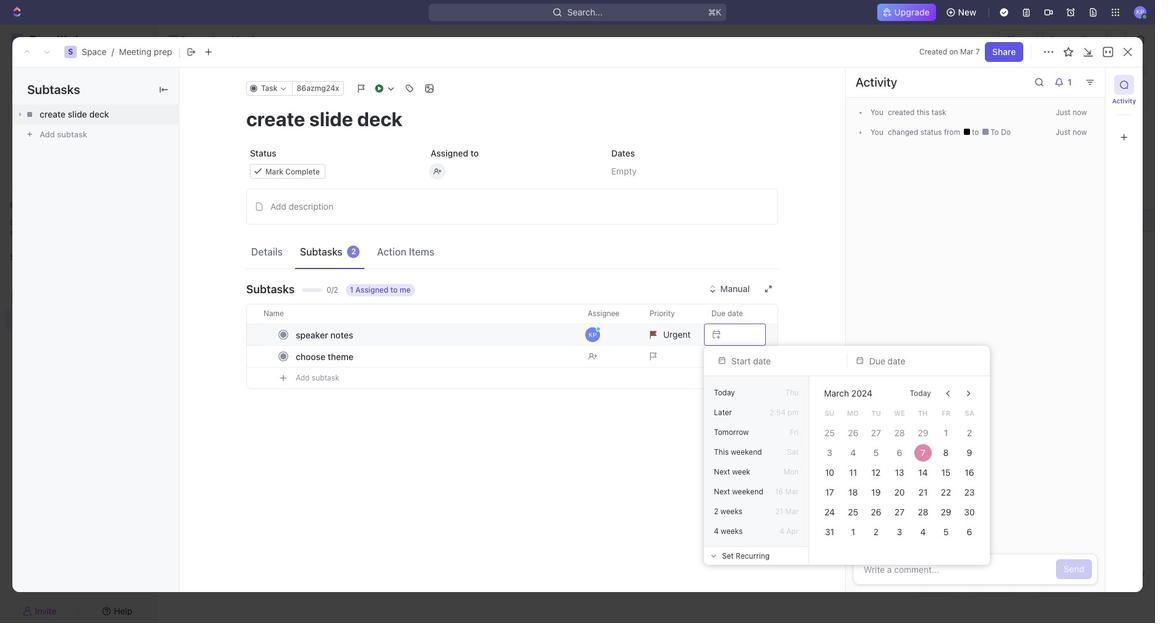 Task type: describe. For each thing, give the bounding box(es) containing it.
week
[[732, 467, 751, 477]]

1 vertical spatial 3
[[897, 527, 902, 537]]

to add favorites to your sidebar.
[[10, 218, 123, 237]]

0 horizontal spatial 27
[[871, 428, 881, 438]]

details button
[[246, 240, 288, 263]]

add left details
[[222, 237, 238, 248]]

1 horizontal spatial 29
[[941, 507, 952, 517]]

this weekend
[[714, 447, 762, 457]]

24
[[825, 507, 835, 517]]

next week
[[714, 467, 751, 477]]

2 left action
[[351, 247, 356, 256]]

assigned to
[[431, 148, 479, 158]]

today inside button
[[910, 389, 931, 398]]

you for you created this task
[[871, 108, 884, 117]]

add inside 'button'
[[270, 201, 286, 212]]

to do
[[989, 127, 1011, 137]]

16 mar
[[775, 487, 799, 496]]

|
[[178, 45, 181, 58]]

1 horizontal spatial 28
[[918, 507, 928, 517]]

2 horizontal spatial space, , element
[[168, 35, 178, 45]]

0 vertical spatial create slide deck
[[40, 109, 109, 119]]

docs link
[[5, 102, 152, 122]]

hide button
[[958, 61, 996, 78]]

add
[[50, 218, 64, 227]]

20
[[895, 487, 905, 498]]

later
[[714, 408, 732, 417]]

march 2024
[[824, 388, 873, 399]]

2:54
[[770, 408, 786, 417]]

2 horizontal spatial add task
[[1074, 65, 1107, 74]]

list link
[[181, 61, 199, 78]]

search
[[924, 64, 952, 75]]

1 horizontal spatial 5
[[944, 527, 949, 537]]

set
[[722, 551, 734, 560]]

status
[[250, 148, 276, 158]]

share button up 'customize' button
[[999, 30, 1038, 50]]

excel & csv link
[[1090, 558, 1149, 589]]

/ inside space / meeting prep |
[[112, 46, 114, 57]]

s inside navigation
[[15, 293, 20, 303]]

prep inside space / meeting prep |
[[154, 46, 172, 57]]

just now for changed status from
[[1056, 127, 1087, 137]]

21 for 21 mar
[[775, 507, 783, 516]]

apr
[[787, 527, 799, 536]]

theme
[[328, 351, 354, 362]]

mon
[[784, 467, 799, 477]]

23
[[965, 487, 975, 498]]

1 vertical spatial add task button
[[264, 173, 317, 188]]

list
[[184, 64, 199, 75]]

0 vertical spatial 25
[[825, 428, 835, 438]]

su
[[825, 409, 835, 417]]

2 inside button
[[306, 216, 311, 225]]

sat
[[787, 447, 799, 457]]

send button
[[1057, 559, 1092, 579]]

0 horizontal spatial 1
[[350, 285, 354, 295]]

just for changed status from
[[1056, 127, 1071, 137]]

1 vertical spatial space, , element
[[64, 46, 77, 58]]

30
[[964, 507, 975, 517]]

&
[[1124, 570, 1129, 578]]

speaker notes
[[296, 330, 353, 340]]

choose theme link
[[293, 347, 578, 365]]

19
[[872, 487, 881, 498]]

15
[[942, 467, 951, 478]]

board
[[221, 64, 246, 75]]

speaker
[[296, 330, 328, 340]]

action items button
[[372, 240, 439, 263]]

pm
[[788, 408, 799, 417]]

me
[[400, 285, 411, 295]]

0 horizontal spatial create
[[40, 109, 66, 119]]

space / meeting prep |
[[82, 45, 181, 58]]

favorites
[[10, 201, 42, 210]]

0 vertical spatial add task button
[[1069, 62, 1112, 77]]

add up 'add description' at the left top of page
[[279, 175, 293, 184]]

items
[[409, 246, 434, 257]]

share button up hide
[[985, 42, 1024, 62]]

csv
[[1131, 570, 1145, 578]]

favorites
[[66, 218, 96, 227]]

1 horizontal spatial task
[[295, 175, 312, 184]]

1 vertical spatial 1
[[945, 428, 948, 438]]

1 vertical spatial deck
[[272, 216, 292, 226]]

to left add
[[41, 218, 48, 227]]

1 vertical spatial add task
[[279, 175, 312, 184]]

0 vertical spatial mar
[[960, 47, 974, 56]]

weeks for 2 weeks
[[721, 507, 743, 516]]

0 horizontal spatial assigned
[[356, 285, 389, 295]]

0 horizontal spatial today
[[714, 388, 735, 397]]

1 horizontal spatial meeting prep link
[[216, 32, 289, 47]]

weeks for 4 weeks
[[721, 527, 743, 536]]

1 horizontal spatial create slide deck
[[222, 216, 292, 226]]

mar for 16 mar
[[786, 487, 799, 496]]

0 vertical spatial 7
[[976, 47, 980, 56]]

12
[[872, 467, 881, 478]]

recurring
[[736, 551, 770, 560]]

spaces
[[10, 252, 36, 262]]

1 horizontal spatial create
[[222, 216, 248, 226]]

0 horizontal spatial add task
[[222, 237, 259, 248]]

we
[[894, 409, 905, 417]]

0 horizontal spatial slide
[[68, 109, 87, 119]]

1 horizontal spatial space
[[181, 34, 206, 45]]

home
[[30, 64, 53, 75]]

31
[[825, 527, 834, 537]]

inbox
[[30, 85, 51, 96]]

86azmg24x
[[297, 84, 339, 93]]

task
[[932, 108, 947, 117]]

automations
[[1049, 34, 1101, 45]]

details
[[251, 246, 283, 257]]

space link
[[82, 46, 107, 57]]

create slide deck link
[[12, 105, 179, 124]]

0 vertical spatial share
[[1006, 34, 1030, 45]]

21 for 21
[[919, 487, 928, 498]]

0 horizontal spatial 3
[[827, 447, 832, 458]]

1 horizontal spatial assigned
[[431, 148, 468, 158]]

9
[[967, 447, 973, 458]]

4 down 2 weeks
[[714, 527, 719, 536]]

th
[[918, 409, 928, 417]]

new button
[[941, 2, 984, 22]]

fri
[[790, 428, 799, 437]]

to left me
[[391, 285, 398, 295]]

on
[[950, 47, 958, 56]]

0 horizontal spatial 28
[[895, 428, 905, 438]]

meeting inside 'link'
[[232, 34, 265, 45]]

1 vertical spatial share
[[992, 46, 1016, 57]]

0 vertical spatial task
[[1091, 65, 1107, 74]]

favorites button
[[5, 198, 55, 213]]

0 horizontal spatial meeting prep link
[[119, 46, 172, 57]]

4 weeks
[[714, 527, 743, 536]]

add description button
[[251, 197, 774, 217]]

description
[[289, 201, 334, 212]]

task sidebar navigation tab list
[[1111, 75, 1138, 147]]

choose
[[296, 351, 326, 362]]

11
[[849, 467, 857, 478]]

4 down 14 at the bottom
[[920, 527, 926, 537]]

tomorrow
[[714, 428, 749, 437]]

1 vertical spatial slide
[[250, 216, 270, 226]]

complete
[[285, 167, 320, 176]]

action
[[377, 246, 407, 257]]

s inside "s space /"
[[171, 36, 175, 43]]

8
[[944, 447, 949, 458]]

0 horizontal spatial deck
[[89, 109, 109, 119]]

fr
[[942, 409, 951, 417]]

sidebar.
[[10, 228, 38, 237]]

search button
[[908, 61, 956, 78]]

your
[[107, 218, 123, 227]]

add down automations button on the right
[[1074, 65, 1089, 74]]

2 vertical spatial subtasks
[[246, 283, 295, 295]]

mark complete button
[[246, 160, 417, 183]]

dates
[[611, 148, 635, 158]]

invite user image
[[23, 606, 33, 617]]

task sidebar content section
[[845, 67, 1105, 592]]



Task type: vqa. For each thing, say whether or not it's contained in the screenshot.
your
yes



Task type: locate. For each thing, give the bounding box(es) containing it.
0 vertical spatial next
[[714, 467, 730, 477]]

slide up the 'dashboards' link
[[68, 109, 87, 119]]

5 up 12
[[874, 447, 879, 458]]

task
[[1091, 65, 1107, 74], [295, 175, 312, 184], [240, 237, 259, 248]]

0 horizontal spatial subtasks
[[27, 82, 80, 97]]

1 vertical spatial mar
[[786, 487, 799, 496]]

29
[[918, 428, 928, 438], [941, 507, 952, 517]]

1 vertical spatial weeks
[[721, 527, 743, 536]]

2 down 19
[[874, 527, 879, 537]]

6 up 13
[[897, 447, 903, 458]]

28 down 14 at the bottom
[[918, 507, 928, 517]]

meeting inside space / meeting prep |
[[119, 46, 152, 57]]

2 vertical spatial task
[[240, 237, 259, 248]]

1 vertical spatial next
[[714, 487, 730, 496]]

weeks up 4 weeks
[[721, 507, 743, 516]]

changed status from
[[886, 127, 963, 137]]

0 horizontal spatial task
[[240, 237, 259, 248]]

1 you from the top
[[871, 108, 884, 117]]

2 horizontal spatial 1
[[945, 428, 948, 438]]

21 down 16 mar
[[775, 507, 783, 516]]

4
[[850, 447, 856, 458], [714, 527, 719, 536], [780, 527, 784, 536], [920, 527, 926, 537]]

board link
[[219, 61, 246, 78]]

mar down the mon
[[786, 487, 799, 496]]

5
[[874, 447, 879, 458], [944, 527, 949, 537]]

invite button
[[5, 602, 75, 620]]

create up 'dashboards'
[[40, 109, 66, 119]]

mo
[[847, 409, 859, 417]]

space up "|"
[[181, 34, 206, 45]]

3
[[827, 447, 832, 458], [897, 527, 902, 537]]

1 vertical spatial subtasks
[[300, 246, 343, 257]]

mar for 21 mar
[[785, 507, 799, 516]]

weeks down 2 weeks
[[721, 527, 743, 536]]

16 for 16
[[965, 467, 975, 478]]

1 horizontal spatial slide
[[250, 216, 270, 226]]

meeting prep
[[232, 34, 286, 45]]

2 down description
[[306, 216, 311, 225]]

0 vertical spatial weeks
[[721, 507, 743, 516]]

29 down 22
[[941, 507, 952, 517]]

0 horizontal spatial 29
[[918, 428, 928, 438]]

action items
[[377, 246, 434, 257]]

1 horizontal spatial s
[[68, 47, 73, 56]]

just now for created this task
[[1056, 108, 1087, 117]]

1 vertical spatial s
[[68, 47, 73, 56]]

space inside space / meeting prep |
[[82, 46, 107, 57]]

2 horizontal spatial task
[[1091, 65, 1107, 74]]

choose theme
[[296, 351, 354, 362]]

you for you
[[871, 127, 884, 137]]

inbox link
[[5, 81, 152, 101]]

0 vertical spatial space
[[181, 34, 206, 45]]

2 now from the top
[[1073, 127, 1087, 137]]

0 horizontal spatial activity
[[856, 75, 897, 89]]

2 button
[[294, 215, 312, 227]]

march
[[824, 388, 849, 399]]

weekend for next weekend
[[732, 487, 764, 496]]

mar up apr
[[785, 507, 799, 516]]

1 vertical spatial space
[[82, 46, 107, 57]]

space, , element
[[168, 35, 178, 45], [64, 46, 77, 58], [11, 292, 24, 304]]

1 vertical spatial 6
[[967, 527, 973, 537]]

4 up 11
[[850, 447, 856, 458]]

1 horizontal spatial 1
[[851, 527, 855, 537]]

⌘k
[[708, 7, 722, 17]]

meeting prep link
[[216, 32, 289, 47], [119, 46, 172, 57]]

activity inside 'task sidebar navigation' tab list
[[1113, 97, 1136, 105]]

sidebar navigation
[[0, 25, 158, 623]]

1 vertical spatial weekend
[[732, 487, 764, 496]]

mar right on
[[960, 47, 974, 56]]

1 horizontal spatial 3
[[897, 527, 902, 537]]

prep
[[267, 34, 286, 45], [154, 46, 172, 57]]

0 vertical spatial weekend
[[731, 447, 762, 457]]

to down edit task name text field
[[471, 148, 479, 158]]

1 horizontal spatial activity
[[1113, 97, 1136, 105]]

just down customize
[[1056, 108, 1071, 117]]

to left do
[[991, 127, 999, 137]]

created
[[888, 108, 915, 117]]

0 vertical spatial deck
[[89, 109, 109, 119]]

just down search tasks... text field
[[1056, 127, 1071, 137]]

next weekend
[[714, 487, 764, 496]]

dashboards
[[30, 127, 78, 138]]

2 vertical spatial add task button
[[217, 236, 264, 251]]

2 just from the top
[[1056, 127, 1071, 137]]

0 vertical spatial 26
[[848, 428, 858, 438]]

4 left apr
[[780, 527, 784, 536]]

16 for 16 mar
[[775, 487, 783, 496]]

1 next from the top
[[714, 467, 730, 477]]

now left 'task sidebar navigation' tab list
[[1073, 108, 1087, 117]]

today up later
[[714, 388, 735, 397]]

1 horizontal spatial meeting
[[232, 34, 265, 45]]

to left 'to do'
[[972, 127, 981, 137]]

0 vertical spatial 27
[[871, 428, 881, 438]]

7 up 14 at the bottom
[[921, 447, 926, 458]]

activity
[[856, 75, 897, 89], [1113, 97, 1136, 105]]

2 weeks
[[714, 507, 743, 516]]

add
[[1074, 65, 1089, 74], [279, 175, 293, 184], [270, 201, 286, 212], [222, 237, 238, 248]]

next
[[714, 467, 730, 477], [714, 487, 730, 496]]

2 you from the top
[[871, 127, 884, 137]]

deck left 2 button
[[272, 216, 292, 226]]

0 horizontal spatial create slide deck
[[40, 109, 109, 119]]

create slide deck up details
[[222, 216, 292, 226]]

just now down search tasks... text field
[[1056, 127, 1087, 137]]

0 horizontal spatial 16
[[775, 487, 783, 496]]

0 vertical spatial activity
[[856, 75, 897, 89]]

1 vertical spatial 29
[[941, 507, 952, 517]]

prep inside 'meeting prep' 'link'
[[267, 34, 286, 45]]

1 horizontal spatial 26
[[871, 507, 882, 517]]

/
[[211, 34, 214, 45], [112, 46, 114, 57]]

space, , element inside sidebar navigation
[[11, 292, 24, 304]]

1 horizontal spatial 7
[[976, 47, 980, 56]]

1 horizontal spatial /
[[211, 34, 214, 45]]

upgrade
[[895, 7, 930, 17]]

meeting prep link up board
[[216, 32, 289, 47]]

space up home "link"
[[82, 46, 107, 57]]

Edit task name text field
[[246, 107, 779, 131]]

today button
[[903, 384, 939, 403]]

assigned
[[431, 148, 468, 158], [356, 285, 389, 295]]

create slide deck up the 'dashboards' link
[[40, 109, 109, 119]]

0 vertical spatial meeting
[[232, 34, 265, 45]]

16 up the 21 mar
[[775, 487, 783, 496]]

1 vertical spatial just now
[[1056, 127, 1087, 137]]

next up 2 weeks
[[714, 487, 730, 496]]

1 now from the top
[[1073, 108, 1087, 117]]

0 vertical spatial just now
[[1056, 108, 1087, 117]]

next left week
[[714, 467, 730, 477]]

7
[[976, 47, 980, 56], [921, 447, 926, 458]]

this
[[714, 447, 729, 457]]

sa
[[965, 409, 975, 417]]

now for created this task
[[1073, 108, 1087, 117]]

just for created this task
[[1056, 108, 1071, 117]]

1 horizontal spatial prep
[[267, 34, 286, 45]]

slide up details
[[250, 216, 270, 226]]

25 down 18
[[848, 507, 858, 517]]

25 down su
[[825, 428, 835, 438]]

1 horizontal spatial add task
[[279, 175, 312, 184]]

meeting up board
[[232, 34, 265, 45]]

this
[[917, 108, 930, 117]]

s up home "link"
[[68, 47, 73, 56]]

1 vertical spatial 28
[[918, 507, 928, 517]]

1 horizontal spatial 16
[[965, 467, 975, 478]]

create up details "button"
[[222, 216, 248, 226]]

2 vertical spatial mar
[[785, 507, 799, 516]]

Due date text field
[[869, 356, 972, 366]]

1 up 8
[[945, 428, 948, 438]]

7 up hide dropdown button
[[976, 47, 980, 56]]

18
[[848, 487, 858, 498]]

1 horizontal spatial 6
[[967, 527, 973, 537]]

next for next week
[[714, 467, 730, 477]]

0 vertical spatial add task
[[1074, 65, 1107, 74]]

21 down 14 at the bottom
[[919, 487, 928, 498]]

4 apr
[[780, 527, 799, 536]]

1 vertical spatial just
[[1056, 127, 1071, 137]]

0 vertical spatial /
[[211, 34, 214, 45]]

22
[[941, 487, 952, 498]]

to
[[972, 127, 981, 137], [991, 127, 999, 137], [471, 148, 479, 158], [41, 218, 48, 227], [98, 218, 105, 227], [391, 285, 398, 295]]

0 vertical spatial subtasks
[[27, 82, 80, 97]]

27 down 20
[[895, 507, 905, 517]]

just now left 'task sidebar navigation' tab list
[[1056, 108, 1087, 117]]

space, , element up home "link"
[[64, 46, 77, 58]]

3 down 20
[[897, 527, 902, 537]]

29 down th
[[918, 428, 928, 438]]

21
[[919, 487, 928, 498], [775, 507, 783, 516]]

s space /
[[171, 34, 214, 45]]

mark complete
[[265, 167, 320, 176]]

1 right 31
[[851, 527, 855, 537]]

1 just now from the top
[[1056, 108, 1087, 117]]

2 next from the top
[[714, 487, 730, 496]]

17
[[825, 487, 834, 498]]

now down search tasks... text field
[[1073, 127, 1087, 137]]

weekend down week
[[732, 487, 764, 496]]

2 up 4 weeks
[[714, 507, 719, 516]]

26 down mo at the bottom
[[848, 428, 858, 438]]

speaker notes link
[[293, 326, 578, 344]]

1 vertical spatial you
[[871, 127, 884, 137]]

weekend for this weekend
[[731, 447, 762, 457]]

weekend up week
[[731, 447, 762, 457]]

0/2
[[327, 285, 338, 295]]

0 vertical spatial 21
[[919, 487, 928, 498]]

1 vertical spatial 16
[[775, 487, 783, 496]]

subtasks down details
[[246, 283, 295, 295]]

weekend
[[731, 447, 762, 457], [732, 487, 764, 496]]

share
[[1006, 34, 1030, 45], [992, 46, 1016, 57]]

1 vertical spatial 7
[[921, 447, 926, 458]]

now
[[1073, 108, 1087, 117], [1073, 127, 1087, 137]]

meeting prep link left "|"
[[119, 46, 172, 57]]

send
[[1064, 564, 1085, 574]]

created on mar 7
[[920, 47, 980, 56]]

you left created
[[871, 108, 884, 117]]

deck up the 'dashboards' link
[[89, 109, 109, 119]]

automations button
[[1043, 30, 1107, 49]]

2:54 pm
[[770, 408, 799, 417]]

Search tasks... text field
[[1024, 90, 1148, 109]]

next for next weekend
[[714, 487, 730, 496]]

5 down 22
[[944, 527, 949, 537]]

1 horizontal spatial 25
[[848, 507, 858, 517]]

6
[[897, 447, 903, 458], [967, 527, 973, 537]]

16
[[965, 467, 975, 478], [775, 487, 783, 496]]

search...
[[567, 7, 603, 17]]

0 vertical spatial you
[[871, 108, 884, 117]]

you
[[871, 108, 884, 117], [871, 127, 884, 137]]

0 vertical spatial s
[[171, 36, 175, 43]]

0 vertical spatial just
[[1056, 108, 1071, 117]]

meeting right space link
[[119, 46, 152, 57]]

space, , element up space / meeting prep |
[[168, 35, 178, 45]]

s up space / meeting prep |
[[171, 36, 175, 43]]

subtasks down home
[[27, 82, 80, 97]]

docs
[[30, 106, 50, 117]]

6 down "30"
[[967, 527, 973, 537]]

2 just now from the top
[[1056, 127, 1087, 137]]

you created this task
[[871, 108, 947, 117]]

0 horizontal spatial 6
[[897, 447, 903, 458]]

1 vertical spatial /
[[112, 46, 114, 57]]

1 horizontal spatial today
[[910, 389, 931, 398]]

customize button
[[998, 61, 1061, 78]]

space, , element down spaces
[[11, 292, 24, 304]]

from
[[944, 127, 961, 137]]

0 vertical spatial assigned
[[431, 148, 468, 158]]

add left description
[[270, 201, 286, 212]]

2 up 9
[[967, 428, 972, 438]]

1 just from the top
[[1056, 108, 1071, 117]]

16 down 9
[[965, 467, 975, 478]]

1 horizontal spatial 27
[[895, 507, 905, 517]]

Start date text field
[[731, 356, 834, 366]]

thu
[[786, 388, 799, 397]]

to left the your
[[98, 218, 105, 227]]

notes
[[331, 330, 353, 340]]

s down spaces
[[15, 293, 20, 303]]

0 horizontal spatial s
[[15, 293, 20, 303]]

0 horizontal spatial meeting
[[119, 46, 152, 57]]

add task
[[1074, 65, 1107, 74], [279, 175, 312, 184], [222, 237, 259, 248]]

1 right '0/2' at left
[[350, 285, 354, 295]]

excel
[[1105, 570, 1122, 578]]

0 vertical spatial 16
[[965, 467, 975, 478]]

26 down 19
[[871, 507, 882, 517]]

meeting
[[232, 34, 265, 45], [119, 46, 152, 57]]

28 down we
[[895, 428, 905, 438]]

0 vertical spatial 5
[[874, 447, 879, 458]]

now for changed status from
[[1073, 127, 1087, 137]]

0 horizontal spatial space, , element
[[11, 292, 24, 304]]

0 horizontal spatial 7
[[921, 447, 926, 458]]

27 down the tu
[[871, 428, 881, 438]]

home link
[[5, 60, 152, 80]]

1 vertical spatial 25
[[848, 507, 858, 517]]

activity inside task sidebar content section
[[856, 75, 897, 89]]

1 vertical spatial meeting
[[119, 46, 152, 57]]

1 horizontal spatial subtasks
[[246, 283, 295, 295]]

created
[[920, 47, 947, 56]]

changed
[[888, 127, 919, 137]]

today up th
[[910, 389, 931, 398]]

1 vertical spatial assigned
[[356, 285, 389, 295]]

1 vertical spatial prep
[[154, 46, 172, 57]]

0 vertical spatial 29
[[918, 428, 928, 438]]

just now
[[1056, 108, 1087, 117], [1056, 127, 1087, 137]]

0 vertical spatial now
[[1073, 108, 1087, 117]]

subtasks down 2 button
[[300, 246, 343, 257]]

3 up 10
[[827, 447, 832, 458]]

you left changed
[[871, 127, 884, 137]]

1 vertical spatial 26
[[871, 507, 882, 517]]

1 assigned to me
[[350, 285, 411, 295]]



